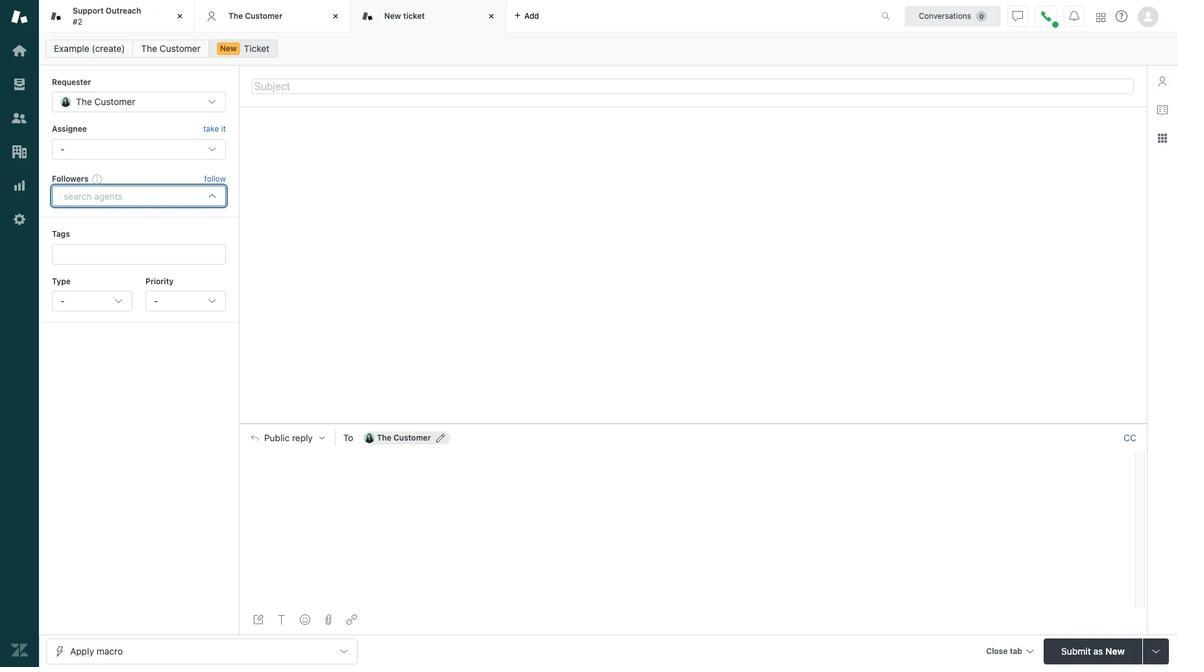 Task type: locate. For each thing, give the bounding box(es) containing it.
notifications image
[[1069, 11, 1080, 21]]

the inside tab
[[229, 11, 243, 21]]

organizations image
[[11, 143, 28, 160]]

the customer tab
[[195, 0, 351, 32]]

support outreach #2
[[73, 6, 141, 26]]

type
[[52, 276, 71, 286]]

close tab button
[[981, 639, 1039, 666]]

- button down 'priority'
[[145, 291, 226, 312]]

new inside "tab"
[[384, 11, 401, 21]]

1 - button from the left
[[52, 291, 132, 312]]

close image
[[485, 10, 498, 23]]

- inside assignee element
[[60, 143, 65, 154]]

1 vertical spatial new
[[220, 44, 237, 53]]

close image inside the customer tab
[[329, 10, 342, 23]]

info on adding followers image
[[92, 174, 103, 184]]

the customer
[[229, 11, 283, 21], [141, 43, 201, 54], [76, 96, 135, 107], [377, 433, 431, 443]]

-
[[60, 143, 65, 154], [60, 295, 65, 306], [154, 295, 158, 306]]

close image
[[173, 10, 186, 23], [329, 10, 342, 23]]

new inside secondary element
[[220, 44, 237, 53]]

minimize composer image
[[688, 419, 698, 429]]

to
[[343, 432, 353, 443]]

tab
[[39, 0, 195, 32]]

- button
[[52, 291, 132, 312], [145, 291, 226, 312]]

the inside requester element
[[76, 96, 92, 107]]

1 close image from the left
[[173, 10, 186, 23]]

follow
[[204, 174, 226, 184]]

0 horizontal spatial - button
[[52, 291, 132, 312]]

cc
[[1124, 432, 1137, 443]]

customer inside secondary element
[[160, 43, 201, 54]]

- button for type
[[52, 291, 132, 312]]

- down 'priority'
[[154, 295, 158, 306]]

new
[[384, 11, 401, 21], [220, 44, 237, 53], [1106, 646, 1125, 657]]

1 horizontal spatial close image
[[329, 10, 342, 23]]

zendesk support image
[[11, 8, 28, 25]]

edit user image
[[436, 434, 445, 443]]

reporting image
[[11, 177, 28, 194]]

- button for priority
[[145, 291, 226, 312]]

the customer inside tab
[[229, 11, 283, 21]]

example (create) button
[[45, 40, 133, 58]]

requester
[[52, 77, 91, 87]]

customer inside tab
[[245, 11, 283, 21]]

customer@example.com image
[[364, 433, 374, 443]]

0 vertical spatial new
[[384, 11, 401, 21]]

new for new
[[220, 44, 237, 53]]

the customer right "customer@example.com" image
[[377, 433, 431, 443]]

new for new ticket
[[384, 11, 401, 21]]

2 horizontal spatial new
[[1106, 646, 1125, 657]]

take it
[[203, 124, 226, 134]]

the customer up ticket on the top left of the page
[[229, 11, 283, 21]]

conversations button
[[905, 6, 1001, 26]]

followers element
[[52, 186, 226, 207]]

take it button
[[203, 123, 226, 136]]

customer
[[245, 11, 283, 21], [160, 43, 201, 54], [94, 96, 135, 107], [394, 433, 431, 443]]

new left ticket on the top left of the page
[[220, 44, 237, 53]]

2 - button from the left
[[145, 291, 226, 312]]

the customer down requester
[[76, 96, 135, 107]]

- down type
[[60, 295, 65, 306]]

tags
[[52, 229, 70, 239]]

customer context image
[[1158, 76, 1168, 86]]

the customer right the (create)
[[141, 43, 201, 54]]

as
[[1094, 646, 1103, 657]]

assignee
[[52, 124, 87, 134]]

get started image
[[11, 42, 28, 59]]

new ticket tab
[[351, 0, 506, 32]]

add button
[[506, 0, 547, 32]]

- button down type
[[52, 291, 132, 312]]

1 horizontal spatial - button
[[145, 291, 226, 312]]

button displays agent's chat status as invisible. image
[[1013, 11, 1023, 21]]

new left the ticket
[[384, 11, 401, 21]]

- down assignee
[[60, 143, 65, 154]]

displays possible ticket submission types image
[[1151, 646, 1162, 657]]

0 horizontal spatial new
[[220, 44, 237, 53]]

close
[[987, 646, 1008, 656]]

0 horizontal spatial close image
[[173, 10, 186, 23]]

cc button
[[1124, 432, 1137, 444]]

1 horizontal spatial new
[[384, 11, 401, 21]]

(create)
[[92, 43, 125, 54]]

new right as
[[1106, 646, 1125, 657]]

- for priority
[[154, 295, 158, 306]]

add link (cmd k) image
[[347, 615, 357, 625]]

macro
[[97, 646, 123, 657]]

the
[[229, 11, 243, 21], [141, 43, 157, 54], [76, 96, 92, 107], [377, 433, 392, 443]]

2 close image from the left
[[329, 10, 342, 23]]

get help image
[[1116, 10, 1128, 22]]

the customer link
[[133, 40, 209, 58]]

main element
[[0, 0, 39, 667]]

admin image
[[11, 211, 28, 228]]



Task type: vqa. For each thing, say whether or not it's contained in the screenshot.
the Hide composer ICON
no



Task type: describe. For each thing, give the bounding box(es) containing it.
outreach
[[106, 6, 141, 16]]

insert emojis image
[[300, 615, 310, 625]]

Tags field
[[62, 248, 214, 261]]

ticket
[[244, 43, 270, 54]]

ticket
[[403, 11, 425, 21]]

it
[[221, 124, 226, 134]]

follow button
[[204, 173, 226, 185]]

customers image
[[11, 110, 28, 127]]

tab
[[1010, 646, 1023, 656]]

conversations
[[919, 11, 972, 20]]

take
[[203, 124, 219, 134]]

customer inside requester element
[[94, 96, 135, 107]]

format text image
[[277, 615, 287, 625]]

reply
[[292, 433, 313, 443]]

apps image
[[1158, 133, 1168, 143]]

assignee element
[[52, 139, 226, 160]]

#2
[[73, 17, 82, 26]]

submit
[[1062, 646, 1091, 657]]

the inside secondary element
[[141, 43, 157, 54]]

- for type
[[60, 295, 65, 306]]

support
[[73, 6, 104, 16]]

Followers field
[[62, 190, 198, 203]]

public
[[264, 433, 290, 443]]

close tab
[[987, 646, 1023, 656]]

secondary element
[[39, 36, 1178, 62]]

tabs tab list
[[39, 0, 868, 32]]

zendesk image
[[11, 642, 28, 659]]

tab containing support outreach
[[39, 0, 195, 32]]

knowledge image
[[1158, 105, 1168, 115]]

priority
[[145, 276, 174, 286]]

apply
[[70, 646, 94, 657]]

views image
[[11, 76, 28, 93]]

example
[[54, 43, 89, 54]]

requester element
[[52, 92, 226, 113]]

apply macro
[[70, 646, 123, 657]]

2 vertical spatial new
[[1106, 646, 1125, 657]]

the customer inside secondary element
[[141, 43, 201, 54]]

new ticket
[[384, 11, 425, 21]]

submit as new
[[1062, 646, 1125, 657]]

draft mode image
[[253, 615, 264, 625]]

zendesk products image
[[1097, 13, 1106, 22]]

followers
[[52, 174, 88, 184]]

public reply
[[264, 433, 313, 443]]

example (create)
[[54, 43, 125, 54]]

add
[[525, 11, 539, 20]]

public reply button
[[240, 425, 335, 452]]

Subject field
[[252, 78, 1134, 94]]

add attachment image
[[323, 615, 334, 625]]

the customer inside requester element
[[76, 96, 135, 107]]



